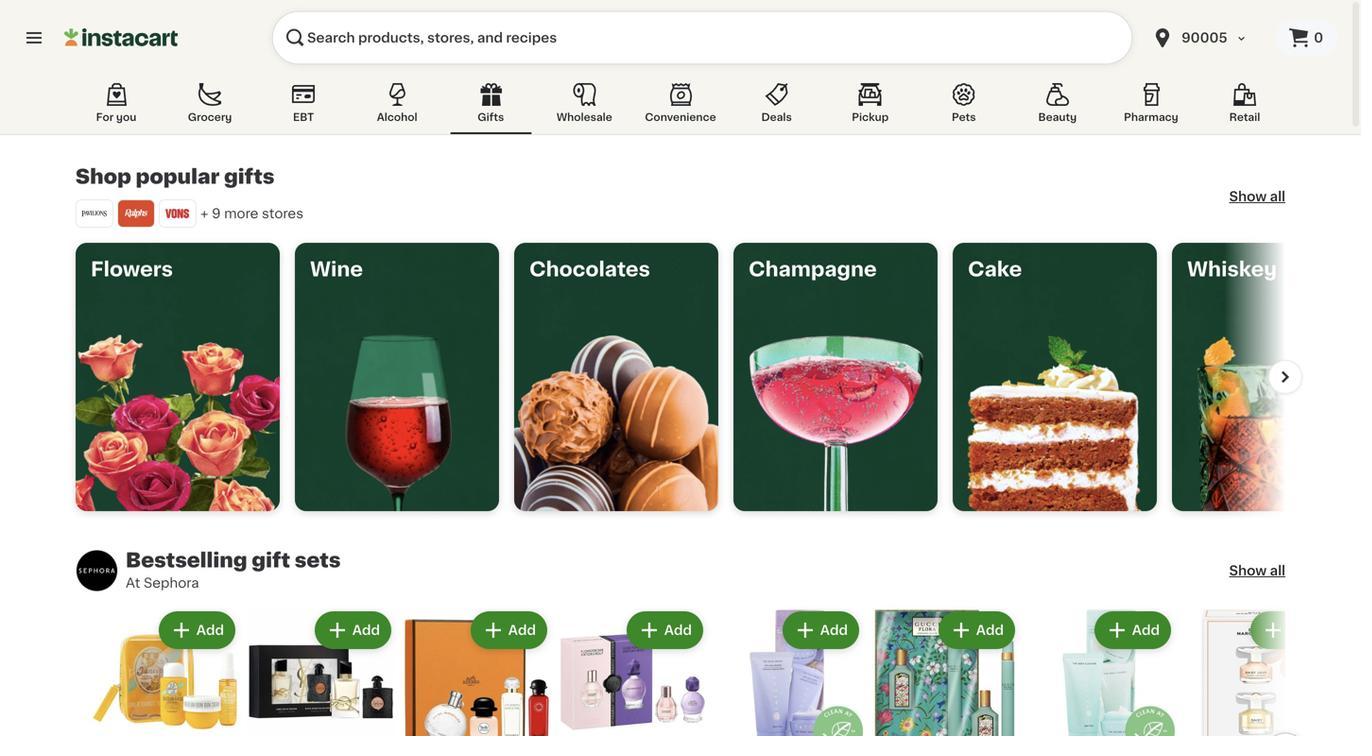 Task type: locate. For each thing, give the bounding box(es) containing it.
0 vertical spatial show all
[[1229, 190, 1286, 203]]

+
[[200, 207, 208, 220]]

0 vertical spatial show
[[1229, 190, 1267, 203]]

7 add from the left
[[1132, 624, 1160, 637]]

1 add from the left
[[196, 624, 224, 637]]

90005 button
[[1140, 11, 1276, 64], [1151, 11, 1265, 64]]

shop categories tab list
[[76, 79, 1286, 134]]

1 show all from the top
[[1229, 190, 1286, 203]]

1 show from the top
[[1229, 190, 1267, 203]]

flowers link
[[76, 243, 280, 511]]

pharmacy
[[1124, 112, 1179, 122]]

all for item carousel region
[[1270, 564, 1286, 578]]

grocery
[[188, 112, 232, 122]]

beauty
[[1038, 112, 1077, 122]]

for
[[96, 112, 114, 122]]

2 all from the top
[[1270, 564, 1286, 578]]

show
[[1229, 190, 1267, 203], [1229, 564, 1267, 578]]

add for first add button from right
[[1132, 624, 1160, 637]]

convenience button
[[637, 79, 724, 134]]

all
[[1270, 190, 1286, 203], [1270, 564, 1286, 578]]

9
[[212, 207, 221, 220]]

1 vertical spatial show all link
[[1229, 562, 1286, 580]]

0 vertical spatial show all link
[[1229, 187, 1286, 206]]

cake
[[968, 259, 1022, 279]]

shop
[[76, 167, 131, 187]]

tab panel
[[54, 165, 1361, 736]]

wholesale
[[557, 112, 612, 122]]

gifts button
[[450, 79, 531, 134]]

6 add from the left
[[976, 624, 1004, 637]]

pharmacy button
[[1111, 79, 1192, 134]]

5 add from the left
[[820, 624, 848, 637]]

alcohol button
[[357, 79, 438, 134]]

ebt
[[293, 112, 314, 122]]

1 vertical spatial show all
[[1229, 564, 1286, 578]]

for you button
[[76, 79, 157, 134]]

1 vertical spatial show
[[1229, 564, 1267, 578]]

2 show all from the top
[[1229, 564, 1286, 578]]

retail button
[[1204, 79, 1286, 134]]

tab panel containing shop popular gifts
[[54, 165, 1361, 736]]

all for the tile list cards carousel element
[[1270, 190, 1286, 203]]

2 product group from the left
[[247, 608, 395, 736]]

whiskey
[[1187, 259, 1277, 279]]

flowers
[[91, 259, 173, 279]]

2 show from the top
[[1229, 564, 1267, 578]]

at
[[126, 577, 140, 590]]

1 show all link from the top
[[1229, 187, 1286, 206]]

add
[[196, 624, 224, 637], [352, 624, 380, 637], [508, 624, 536, 637], [664, 624, 692, 637], [820, 624, 848, 637], [976, 624, 1004, 637], [1132, 624, 1160, 637]]

ralphs logo image
[[122, 199, 150, 228]]

None search field
[[272, 11, 1133, 64]]

product group
[[91, 608, 239, 736], [247, 608, 395, 736], [403, 608, 551, 736], [559, 608, 707, 736], [715, 608, 863, 736], [871, 608, 1019, 736], [1027, 608, 1175, 736], [1183, 608, 1331, 736]]

stores
[[262, 207, 304, 220]]

add button
[[160, 614, 233, 648], [316, 614, 389, 648], [472, 614, 545, 648], [628, 614, 701, 648], [784, 614, 857, 648], [940, 614, 1013, 648], [1096, 614, 1169, 648]]

7 add button from the left
[[1096, 614, 1169, 648]]

2 add from the left
[[352, 624, 380, 637]]

3 add from the left
[[508, 624, 536, 637]]

show for item carousel region
[[1229, 564, 1267, 578]]

show all
[[1229, 190, 1286, 203], [1229, 564, 1286, 578]]

2 show all link from the top
[[1229, 562, 1286, 580]]

90005
[[1182, 31, 1228, 44]]

add for sixth add button from the right
[[352, 624, 380, 637]]

instacart image
[[64, 26, 178, 49]]

0 vertical spatial all
[[1270, 190, 1286, 203]]

deals
[[761, 112, 792, 122]]

5 add button from the left
[[784, 614, 857, 648]]

pavilions logo image
[[80, 199, 109, 228]]

chocolates
[[529, 259, 650, 279]]

4 add from the left
[[664, 624, 692, 637]]

1 vertical spatial all
[[1270, 564, 1286, 578]]

popular
[[136, 167, 220, 187]]

gifts
[[224, 167, 275, 187]]

0
[[1314, 31, 1323, 44]]

1 all from the top
[[1270, 190, 1286, 203]]

show all link
[[1229, 187, 1286, 206], [1229, 562, 1286, 580]]

4 add button from the left
[[628, 614, 701, 648]]



Task type: describe. For each thing, give the bounding box(es) containing it.
convenience
[[645, 112, 716, 122]]

bestselling gift sets at sephora
[[126, 551, 341, 590]]

wholesale button
[[544, 79, 625, 134]]

sets
[[295, 551, 341, 570]]

vons logo image
[[164, 199, 192, 228]]

3 add button from the left
[[472, 614, 545, 648]]

retail
[[1230, 112, 1260, 122]]

4 product group from the left
[[559, 608, 707, 736]]

show for the tile list cards carousel element
[[1229, 190, 1267, 203]]

next image
[[1273, 365, 1298, 389]]

add for fourth add button from right
[[664, 624, 692, 637]]

pets
[[952, 112, 976, 122]]

for you
[[96, 112, 136, 122]]

alcohol
[[377, 112, 417, 122]]

pickup
[[852, 112, 889, 122]]

show all for show all link corresponding to the tile list cards carousel element
[[1229, 190, 1286, 203]]

wine link
[[295, 243, 499, 511]]

add for third add button
[[508, 624, 536, 637]]

ebt button
[[263, 79, 344, 134]]

chocolates link
[[514, 243, 718, 511]]

bestselling
[[126, 551, 247, 570]]

wine
[[310, 259, 363, 279]]

sephora
[[144, 577, 199, 590]]

gifts
[[478, 112, 504, 122]]

8 product group from the left
[[1183, 608, 1331, 736]]

1 90005 button from the left
[[1140, 11, 1276, 64]]

cake link
[[953, 243, 1157, 511]]

show all link for the tile list cards carousel element
[[1229, 187, 1286, 206]]

1 product group from the left
[[91, 608, 239, 736]]

pickup button
[[830, 79, 911, 134]]

champagne link
[[734, 243, 938, 511]]

item carousel region
[[54, 608, 1331, 736]]

0 button
[[1276, 19, 1339, 57]]

2 add button from the left
[[316, 614, 389, 648]]

2 90005 button from the left
[[1151, 11, 1265, 64]]

1 add button from the left
[[160, 614, 233, 648]]

pets button
[[923, 79, 1005, 134]]

sephora image
[[76, 550, 118, 592]]

more
[[224, 207, 258, 220]]

gift
[[252, 551, 290, 570]]

show all link for item carousel region
[[1229, 562, 1286, 580]]

7 product group from the left
[[1027, 608, 1175, 736]]

add for 6th add button from the left
[[976, 624, 1004, 637]]

+ 9 more stores link
[[76, 194, 304, 228]]

6 add button from the left
[[940, 614, 1013, 648]]

add for 5th add button from the left
[[820, 624, 848, 637]]

grocery button
[[169, 79, 251, 134]]

+ 9 more stores
[[200, 207, 304, 220]]

5 product group from the left
[[715, 608, 863, 736]]

beauty button
[[1017, 79, 1098, 134]]

tile list cards carousel element
[[68, 235, 1361, 519]]

6 product group from the left
[[871, 608, 1019, 736]]

champagne
[[749, 259, 877, 279]]

deals button
[[736, 79, 817, 134]]

3 product group from the left
[[403, 608, 551, 736]]

add for first add button
[[196, 624, 224, 637]]

Search field
[[272, 11, 1133, 64]]

show all for item carousel region's show all link
[[1229, 564, 1286, 578]]

shop popular gifts
[[76, 167, 275, 187]]

whiskey link
[[1172, 243, 1361, 511]]

you
[[116, 112, 136, 122]]



Task type: vqa. For each thing, say whether or not it's contained in the screenshot.
Beef
no



